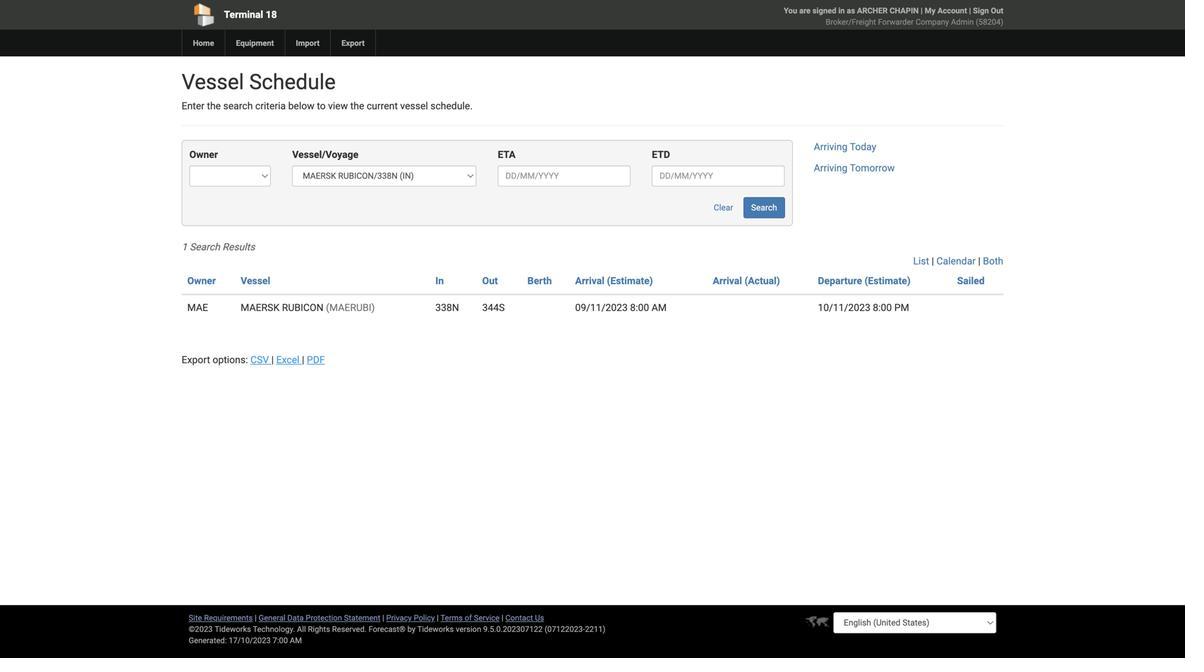 Task type: vqa. For each thing, say whether or not it's contained in the screenshot.
the container
no



Task type: locate. For each thing, give the bounding box(es) containing it.
the
[[207, 100, 221, 112], [350, 100, 364, 112]]

vessel for vessel
[[241, 275, 270, 287]]

1 horizontal spatial (estimate)
[[865, 275, 911, 287]]

schedule
[[249, 69, 336, 95]]

arrival for arrival (actual)
[[713, 275, 742, 287]]

berth link
[[528, 275, 552, 287]]

of
[[465, 613, 472, 623]]

0 horizontal spatial the
[[207, 100, 221, 112]]

1
[[182, 241, 187, 253]]

1 horizontal spatial the
[[350, 100, 364, 112]]

1 8:00 from the left
[[630, 302, 649, 314]]

ETA text field
[[498, 165, 631, 187]]

2 arriving from the top
[[814, 162, 848, 174]]

0 horizontal spatial 8:00
[[630, 302, 649, 314]]

excel
[[276, 354, 300, 366]]

pm
[[895, 302, 909, 314]]

tideworks
[[417, 625, 454, 634]]

arrival (actual)
[[713, 275, 780, 287]]

1 (estimate) from the left
[[607, 275, 653, 287]]

pdf
[[307, 354, 325, 366]]

8:00 left the 'pm'
[[873, 302, 892, 314]]

vessel up enter
[[182, 69, 244, 95]]

(estimate) up 09/11/2023 8:00 am
[[607, 275, 653, 287]]

1 vertical spatial am
[[290, 636, 302, 645]]

arrival for arrival (estimate)
[[575, 275, 605, 287]]

general
[[259, 613, 285, 623]]

1 horizontal spatial arrival
[[713, 275, 742, 287]]

10/11/2023
[[818, 302, 871, 314]]

| up forecast®
[[382, 613, 384, 623]]

1 vertical spatial vessel
[[241, 275, 270, 287]]

archer
[[857, 6, 888, 15]]

vessel schedule enter the search criteria below to view the current vessel schedule.
[[182, 69, 473, 112]]

both
[[983, 255, 1004, 267]]

csv
[[250, 354, 269, 366]]

0 horizontal spatial (estimate)
[[607, 275, 653, 287]]

arriving tomorrow link
[[814, 162, 895, 174]]

out up 344s
[[482, 275, 498, 287]]

0 vertical spatial search
[[751, 203, 777, 213]]

forecast®
[[369, 625, 406, 634]]

reserved.
[[332, 625, 367, 634]]

0 horizontal spatial arrival
[[575, 275, 605, 287]]

1 vertical spatial out
[[482, 275, 498, 287]]

list link
[[913, 255, 929, 267]]

vessel
[[400, 100, 428, 112]]

import link
[[285, 30, 330, 56]]

ETD text field
[[652, 165, 785, 187]]

0 horizontal spatial export
[[182, 354, 210, 366]]

owner down enter
[[189, 149, 218, 160]]

1 vertical spatial search
[[190, 241, 220, 253]]

1 horizontal spatial out
[[991, 6, 1004, 15]]

2 arrival from the left
[[713, 275, 742, 287]]

etd
[[652, 149, 670, 160]]

export
[[342, 38, 365, 48], [182, 354, 210, 366]]

excel link
[[276, 354, 302, 366]]

(estimate)
[[607, 275, 653, 287], [865, 275, 911, 287]]

arriving up arriving tomorrow 'link'
[[814, 141, 848, 153]]

0 horizontal spatial am
[[290, 636, 302, 645]]

1 vertical spatial arriving
[[814, 162, 848, 174]]

arriving for arriving today
[[814, 141, 848, 153]]

admin
[[951, 17, 974, 26]]

0 vertical spatial vessel
[[182, 69, 244, 95]]

are
[[799, 6, 811, 15]]

signed
[[813, 6, 837, 15]]

0 vertical spatial out
[[991, 6, 1004, 15]]

vessel/voyage
[[292, 149, 359, 160]]

out link
[[482, 275, 498, 287]]

out inside you are signed in as archer chapin | my account | sign out broker/freight forwarder company admin (58204)
[[991, 6, 1004, 15]]

berth
[[528, 275, 552, 287]]

today
[[850, 141, 877, 153]]

out
[[991, 6, 1004, 15], [482, 275, 498, 287]]

1 arriving from the top
[[814, 141, 848, 153]]

1 horizontal spatial export
[[342, 38, 365, 48]]

(07122023-
[[545, 625, 585, 634]]

forwarder
[[878, 17, 914, 26]]

1 search results list | calendar | both
[[182, 241, 1004, 267]]

search right the clear on the right top
[[751, 203, 777, 213]]

clear button
[[706, 197, 741, 218]]

search inside '1 search results list | calendar | both'
[[190, 241, 220, 253]]

broker/freight
[[826, 17, 876, 26]]

1 vertical spatial export
[[182, 354, 210, 366]]

arriving down arriving today
[[814, 162, 848, 174]]

terminal
[[224, 9, 263, 20]]

terms of service link
[[441, 613, 500, 623]]

1 horizontal spatial am
[[652, 302, 667, 314]]

0 vertical spatial export
[[342, 38, 365, 48]]

privacy policy link
[[386, 613, 435, 623]]

results
[[222, 241, 255, 253]]

maersk rubicon (maerubi)
[[241, 302, 375, 314]]

(estimate) up the 'pm'
[[865, 275, 911, 287]]

statement
[[344, 613, 380, 623]]

clear
[[714, 203, 733, 213]]

1 arrival from the left
[[575, 275, 605, 287]]

pdf link
[[307, 354, 325, 366]]

2 8:00 from the left
[[873, 302, 892, 314]]

export left options:
[[182, 354, 210, 366]]

(maerubi)
[[326, 302, 375, 314]]

the right enter
[[207, 100, 221, 112]]

| right list link
[[932, 255, 934, 267]]

1 horizontal spatial 8:00
[[873, 302, 892, 314]]

sailed link
[[957, 275, 985, 287]]

search right 1
[[190, 241, 220, 253]]

departure
[[818, 275, 862, 287]]

departure (estimate) link
[[818, 275, 911, 287]]

home
[[193, 38, 214, 48]]

as
[[847, 6, 855, 15]]

09/11/2023 8:00 am
[[575, 302, 667, 314]]

out up (58204)
[[991, 6, 1004, 15]]

| left "sign"
[[969, 6, 971, 15]]

2 the from the left
[[350, 100, 364, 112]]

arriving tomorrow
[[814, 162, 895, 174]]

vessel inside vessel schedule enter the search criteria below to view the current vessel schedule.
[[182, 69, 244, 95]]

arrival left (actual) on the right
[[713, 275, 742, 287]]

export for export
[[342, 38, 365, 48]]

0 vertical spatial arriving
[[814, 141, 848, 153]]

maersk
[[241, 302, 280, 314]]

338n
[[436, 302, 459, 314]]

1 horizontal spatial search
[[751, 203, 777, 213]]

am down all
[[290, 636, 302, 645]]

eta
[[498, 149, 516, 160]]

contact us link
[[506, 613, 544, 623]]

©2023 tideworks
[[189, 625, 251, 634]]

in link
[[436, 275, 444, 287]]

(actual)
[[745, 275, 780, 287]]

8:00 down the arrival (estimate) link
[[630, 302, 649, 314]]

owner up mae
[[187, 275, 216, 287]]

all
[[297, 625, 306, 634]]

am down the arrival (estimate) link
[[652, 302, 667, 314]]

list
[[913, 255, 929, 267]]

vessel for vessel schedule enter the search criteria below to view the current vessel schedule.
[[182, 69, 244, 95]]

| up 9.5.0.202307122
[[502, 613, 504, 623]]

vessel up 'maersk'
[[241, 275, 270, 287]]

equipment link
[[225, 30, 285, 56]]

2 (estimate) from the left
[[865, 275, 911, 287]]

search button
[[744, 197, 785, 218]]

0 horizontal spatial search
[[190, 241, 220, 253]]

import
[[296, 38, 320, 48]]

export down terminal 18 link
[[342, 38, 365, 48]]

site
[[189, 613, 202, 623]]

| left general
[[255, 613, 257, 623]]

search inside button
[[751, 203, 777, 213]]

the right the view
[[350, 100, 364, 112]]

arriving today
[[814, 141, 877, 153]]

data
[[287, 613, 304, 623]]

(estimate) for departure (estimate)
[[865, 275, 911, 287]]

arrival down '1 search results list | calendar | both'
[[575, 275, 605, 287]]

arriving
[[814, 141, 848, 153], [814, 162, 848, 174]]



Task type: describe. For each thing, give the bounding box(es) containing it.
8:00 for 09/11/2023
[[630, 302, 649, 314]]

company
[[916, 17, 949, 26]]

account
[[938, 6, 967, 15]]

sign
[[973, 6, 989, 15]]

rubicon
[[282, 302, 324, 314]]

current
[[367, 100, 398, 112]]

1 the from the left
[[207, 100, 221, 112]]

7:00
[[273, 636, 288, 645]]

equipment
[[236, 38, 274, 48]]

to
[[317, 100, 326, 112]]

options:
[[213, 354, 248, 366]]

sailed
[[957, 275, 985, 287]]

calendar
[[937, 255, 976, 267]]

rights
[[308, 625, 330, 634]]

site requirements | general data protection statement | privacy policy | terms of service | contact us ©2023 tideworks technology. all rights reserved. forecast® by tideworks version 9.5.0.202307122 (07122023-2211) generated: 17/10/2023 7:00 am
[[189, 613, 606, 645]]

protection
[[306, 613, 342, 623]]

arrival (actual) link
[[713, 275, 780, 287]]

schedule.
[[431, 100, 473, 112]]

09/11/2023
[[575, 302, 628, 314]]

| up tideworks
[[437, 613, 439, 623]]

owner link
[[187, 275, 216, 287]]

view
[[328, 100, 348, 112]]

0 horizontal spatial out
[[482, 275, 498, 287]]

1 vertical spatial owner
[[187, 275, 216, 287]]

17/10/2023
[[229, 636, 271, 645]]

344s
[[482, 302, 505, 314]]

search
[[223, 100, 253, 112]]

terminal 18 link
[[182, 0, 512, 30]]

arriving today link
[[814, 141, 877, 153]]

my account link
[[925, 6, 967, 15]]

general data protection statement link
[[259, 613, 380, 623]]

| left both
[[978, 255, 981, 267]]

export options: csv | excel | pdf
[[182, 354, 325, 366]]

version
[[456, 625, 481, 634]]

contact
[[506, 613, 533, 623]]

by
[[407, 625, 416, 634]]

9.5.0.202307122
[[483, 625, 543, 634]]

export link
[[330, 30, 375, 56]]

both link
[[983, 255, 1004, 267]]

enter
[[182, 100, 205, 112]]

home link
[[182, 30, 225, 56]]

am inside site requirements | general data protection statement | privacy policy | terms of service | contact us ©2023 tideworks technology. all rights reserved. forecast® by tideworks version 9.5.0.202307122 (07122023-2211) generated: 17/10/2023 7:00 am
[[290, 636, 302, 645]]

privacy
[[386, 613, 412, 623]]

below
[[288, 100, 314, 112]]

(estimate) for arrival (estimate)
[[607, 275, 653, 287]]

0 vertical spatial am
[[652, 302, 667, 314]]

tomorrow
[[850, 162, 895, 174]]

criteria
[[255, 100, 286, 112]]

policy
[[414, 613, 435, 623]]

terms
[[441, 613, 463, 623]]

0 vertical spatial owner
[[189, 149, 218, 160]]

calendar link
[[937, 255, 976, 267]]

generated:
[[189, 636, 227, 645]]

chapin
[[890, 6, 919, 15]]

| left my
[[921, 6, 923, 15]]

export for export options: csv | excel | pdf
[[182, 354, 210, 366]]

(58204)
[[976, 17, 1004, 26]]

vessel link
[[241, 275, 270, 287]]

in
[[838, 6, 845, 15]]

| right csv on the bottom of page
[[271, 354, 274, 366]]

18
[[266, 9, 277, 20]]

csv link
[[250, 354, 271, 366]]

| left pdf
[[302, 354, 304, 366]]

in
[[436, 275, 444, 287]]

site requirements link
[[189, 613, 253, 623]]

10/11/2023 8:00 pm
[[818, 302, 909, 314]]

requirements
[[204, 613, 253, 623]]

service
[[474, 613, 500, 623]]

8:00 for 10/11/2023
[[873, 302, 892, 314]]

2211)
[[585, 625, 606, 634]]

arrival (estimate) link
[[575, 275, 653, 287]]

sign out link
[[973, 6, 1004, 15]]

arriving for arriving tomorrow
[[814, 162, 848, 174]]

technology.
[[253, 625, 295, 634]]



